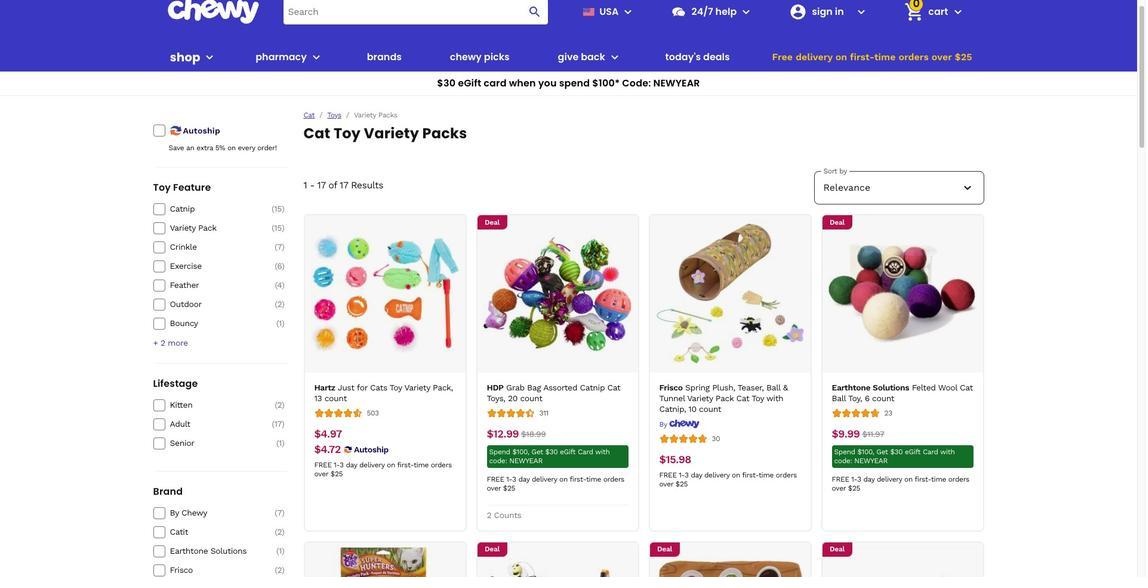 Task type: describe. For each thing, give the bounding box(es) containing it.
) for bouncy
[[282, 319, 284, 328]]

deals
[[703, 50, 730, 64]]

toy inside spring plush, teaser, ball & tunnel variety pack cat toy with catnip, 10 count
[[752, 394, 764, 404]]

usa button
[[578, 0, 636, 26]]

more
[[168, 339, 188, 348]]

over inside $15.98 free 1-3 day delivery on first-time orders over $25
[[659, 481, 673, 489]]

free down $4.72 text box
[[314, 462, 332, 470]]

( 2 ) for catit
[[275, 528, 284, 537]]

count inside just for cats toy variety pack, 13 count
[[325, 394, 347, 404]]

just
[[338, 383, 354, 393]]

senior
[[170, 439, 194, 448]]

1- down $4.72 text box
[[334, 462, 340, 470]]

( 7 ) for by chewy
[[275, 509, 284, 518]]

chewy support image
[[671, 4, 687, 19]]

newyear for $12.99
[[509, 457, 543, 466]]

2 for catit
[[277, 528, 282, 537]]

0 vertical spatial catnip
[[170, 204, 195, 214]]

with inside spring plush, teaser, ball & tunnel variety pack cat toy with catnip, 10 count
[[767, 394, 784, 404]]

( 1 ) for lifestage
[[276, 439, 284, 448]]

cart menu image
[[951, 4, 965, 19]]

$30 for $9.99
[[890, 448, 903, 457]]

toy feature
[[153, 181, 211, 195]]

) for catnip
[[282, 204, 284, 214]]

earthtone solutions felted wool cat ball toy, 6 count image
[[829, 220, 977, 368]]

first- inside $15.98 free 1-3 day delivery on first-time orders over $25
[[742, 472, 759, 480]]

cat down cat link
[[304, 124, 330, 143]]

( for variety pack
[[272, 223, 274, 233]]

give back link
[[553, 43, 605, 72]]

orders inside $15.98 free 1-3 day delivery on first-time orders over $25
[[776, 472, 797, 480]]

2 for kitten
[[277, 401, 282, 410]]

spend $100, get $30 egift card with code: newyear for $9.99
[[834, 448, 955, 466]]

free
[[772, 51, 793, 63]]

chewy image
[[669, 420, 700, 429]]

( for bouncy
[[276, 319, 279, 328]]

count inside spring plush, teaser, ball & tunnel variety pack cat toy with catnip, 10 count
[[699, 405, 721, 414]]

( 4 )
[[275, 281, 284, 290]]

$12.99
[[487, 428, 519, 441]]

0 horizontal spatial earthtone
[[170, 547, 208, 556]]

free delivery on first-time orders over $25
[[772, 51, 972, 63]]

free down the $9.99 text field
[[832, 476, 849, 484]]

senior link
[[170, 438, 255, 449]]

in
[[835, 4, 844, 18]]

$4.97 text field
[[314, 428, 342, 441]]

spend
[[559, 76, 590, 90]]

0 horizontal spatial chewy
[[182, 509, 207, 518]]

help menu image
[[739, 4, 754, 19]]

toys,
[[487, 394, 505, 404]]

$100, for $9.99
[[858, 448, 874, 457]]

by chewy
[[170, 509, 207, 518]]

over down $4.72 text box
[[314, 470, 328, 479]]

$25 down $9.99 $11.97 at the bottom of the page
[[848, 485, 860, 493]]

spend $100, get $30 egift card with code: newyear for $12.99
[[489, 448, 610, 466]]

$30 egift card when you spend $100* code: newyear
[[437, 76, 700, 90]]

$9.99
[[832, 428, 860, 441]]

tunnel
[[659, 394, 685, 404]]

( for exercise
[[275, 261, 277, 271]]

adult link
[[170, 419, 255, 430]]

free 1-3 day delivery on first-time orders over $25 for $12.99
[[487, 476, 624, 493]]

plush,
[[712, 383, 735, 393]]

13
[[314, 394, 322, 404]]

2 for outdoor
[[277, 300, 282, 309]]

give back
[[558, 50, 605, 64]]

3 down $9.99 $11.97 at the bottom of the page
[[857, 476, 861, 484]]

1 vertical spatial earthtone solutions
[[170, 547, 247, 556]]

1 for earthtone solutions
[[279, 547, 282, 556]]

adult
[[170, 420, 190, 429]]

( for feather
[[275, 281, 277, 290]]

hartz just for cats toy variety pack, 13 count image
[[311, 220, 459, 368]]

help
[[716, 4, 737, 18]]

$4.72
[[314, 444, 341, 456]]

( 15 ) for catnip
[[272, 204, 284, 214]]

( 7 ) for crinkle
[[275, 242, 284, 252]]

2 for frisco
[[277, 566, 282, 576]]

$15.98 text field
[[659, 454, 691, 467]]

$4.97
[[314, 428, 342, 441]]

on inside $15.98 free 1-3 day delivery on first-time orders over $25
[[732, 472, 740, 480]]

24/7
[[692, 4, 713, 18]]

$18.99
[[521, 430, 546, 439]]

pharmacy
[[256, 50, 307, 64]]

$25 inside button
[[955, 51, 972, 63]]

free 1-3 day delivery on first-time orders over $25 for $9.99
[[832, 476, 970, 493]]

account menu image
[[855, 4, 869, 19]]

$12.99 text field
[[487, 428, 519, 441]]

pharmacy link
[[251, 43, 307, 72]]

kong pull-a-partz sushi catnip cat toys, 5 count image
[[656, 548, 804, 578]]

+ 2 more
[[153, 339, 188, 348]]

get for $12.99
[[532, 448, 543, 457]]

feather link
[[170, 280, 255, 291]]

crinkle link
[[170, 242, 255, 253]]

cart link
[[900, 0, 948, 26]]

bouncy
[[170, 319, 198, 328]]

save
[[169, 144, 184, 152]]

time inside free delivery on first-time orders over $25 button
[[874, 51, 896, 63]]

felted wool cat ball toy, 6 count
[[832, 383, 973, 404]]

time inside $15.98 free 1-3 day delivery on first-time orders over $25
[[759, 472, 774, 480]]

( for kitten
[[275, 401, 277, 410]]

delivery down $11.97 text field
[[877, 476, 902, 484]]

pack,
[[433, 383, 453, 393]]

0 vertical spatial 6
[[277, 261, 282, 271]]

assorted
[[543, 383, 577, 393]]

first- inside button
[[850, 51, 874, 63]]

toys
[[327, 111, 341, 119]]

ball for toy,
[[832, 394, 846, 404]]

0 vertical spatial earthtone solutions
[[832, 383, 909, 393]]

delivery down $18.99 text box
[[532, 476, 557, 484]]

0 horizontal spatial 17
[[274, 420, 282, 429]]

brands
[[367, 50, 402, 64]]

feature
[[173, 181, 211, 195]]

1 ( 1 ) from the top
[[276, 319, 284, 328]]

brands link
[[362, 43, 407, 72]]

pharmacy menu image
[[309, 50, 324, 64]]

15 for variety pack
[[274, 223, 282, 233]]

6 inside felted wool cat ball toy, 6 count
[[865, 394, 870, 404]]

today's deals
[[665, 50, 730, 64]]

toys link
[[327, 111, 341, 120]]

( 15 ) for variety pack
[[272, 223, 284, 233]]

( 2 ) for outdoor
[[275, 300, 284, 309]]

give back menu image
[[608, 50, 622, 64]]

site banner
[[0, 0, 1137, 96]]

$9.99 text field
[[832, 428, 860, 441]]

chewy home image
[[167, 0, 259, 24]]

brand
[[153, 485, 183, 499]]

earthtone solutions link
[[170, 546, 255, 557]]

variety down variety packs in the top of the page
[[364, 124, 419, 143]]

$30 for $12.99
[[545, 448, 558, 457]]

catit link
[[170, 527, 255, 538]]

variety pack link
[[170, 223, 255, 233]]

( for earthtone solutions
[[276, 547, 279, 556]]

free inside $15.98 free 1-3 day delivery on first-time orders over $25
[[659, 472, 677, 480]]

catit
[[170, 528, 188, 537]]

submit search image
[[528, 4, 542, 19]]

cart
[[929, 4, 948, 18]]

cat inside felted wool cat ball toy, 6 count
[[960, 383, 973, 393]]

every
[[238, 144, 255, 152]]

1- up the "counts"
[[506, 476, 512, 484]]

1 horizontal spatial autoship
[[354, 445, 389, 455]]

pack inside spring plush, teaser, ball & tunnel variety pack cat toy with catnip, 10 count
[[716, 394, 734, 404]]

results
[[351, 180, 383, 191]]

grab bag assorted catnip cat toys, 20 count
[[487, 383, 621, 404]]

( for catit
[[275, 528, 277, 537]]

cat inside spring plush, teaser, ball & tunnel variety pack cat toy with catnip, 10 count
[[736, 394, 749, 404]]

outdoor
[[170, 300, 202, 309]]

by link
[[659, 420, 700, 430]]

count inside grab bag assorted catnip cat toys, 20 count
[[520, 394, 542, 404]]

toy inside just for cats toy variety pack, 13 count
[[390, 383, 402, 393]]

5%
[[215, 144, 225, 152]]

kitten link
[[170, 400, 255, 411]]

) for crinkle
[[282, 242, 284, 252]]

0 horizontal spatial autoship
[[183, 126, 220, 136]]

catnip,
[[659, 405, 686, 414]]

spend for $12.99
[[489, 448, 510, 457]]

just for cats toy variety pack, 13 count
[[314, 383, 453, 404]]

order!
[[257, 144, 277, 152]]

24/7 help link
[[667, 0, 737, 26]]

4
[[277, 281, 282, 290]]

feather
[[170, 281, 199, 290]]

toy down "toys" "link"
[[334, 124, 361, 143]]

with for $9.99
[[940, 448, 955, 457]]

( for by chewy
[[275, 509, 277, 518]]

exercise
[[170, 261, 202, 271]]

sign
[[812, 4, 833, 18]]

over up 2 counts
[[487, 485, 501, 493]]

delivery down the "503"
[[359, 462, 385, 470]]

503
[[367, 409, 379, 418]]

items image
[[904, 1, 925, 22]]

variety up cat toy variety packs
[[354, 111, 376, 119]]

30
[[712, 435, 720, 443]]

$11.97
[[862, 430, 884, 439]]

crinkle
[[170, 242, 197, 252]]

extra
[[197, 144, 213, 152]]

3 down $4.72 text box
[[340, 462, 344, 470]]

23
[[884, 409, 892, 418]]



Task type: locate. For each thing, give the bounding box(es) containing it.
count up 23
[[872, 394, 895, 404]]

) for feather
[[282, 281, 284, 290]]

1 for senior
[[279, 439, 282, 448]]

( for senior
[[276, 439, 279, 448]]

( for adult
[[272, 420, 274, 429]]

frisco down earthtone solutions link
[[170, 566, 193, 576]]

ball for &
[[767, 383, 781, 393]]

cat right wool
[[960, 383, 973, 393]]

$11.97 text field
[[862, 428, 884, 441]]

by chewy link
[[170, 508, 255, 519]]

$15.98
[[659, 454, 691, 466]]

spring plush, teaser, ball & tunnel variety pack cat toy with catnip, 10 count
[[659, 383, 788, 414]]

chewy picks link
[[445, 43, 515, 72]]

2 horizontal spatial $30
[[890, 448, 903, 457]]

toy left feature
[[153, 181, 171, 195]]

6 up 4 on the left of the page
[[277, 261, 282, 271]]

1 vertical spatial earthtone
[[170, 547, 208, 556]]

1 vertical spatial 7
[[277, 509, 282, 518]]

1 horizontal spatial spend
[[834, 448, 855, 457]]

) for frisco
[[282, 566, 284, 576]]

by down catnip, on the right bottom
[[659, 421, 667, 429]]

$100, down $11.97 text field
[[858, 448, 874, 457]]

0 vertical spatial 15
[[274, 204, 282, 214]]

delivery down 30
[[704, 472, 730, 480]]

egift for $12.99
[[560, 448, 576, 457]]

( 2 ) for kitten
[[275, 401, 284, 410]]

2 horizontal spatial 17
[[340, 180, 348, 191]]

count down bag
[[520, 394, 542, 404]]

deal for goody box halloween cat toys & treats 'image' at the right of the page
[[830, 546, 845, 554]]

variety down spring
[[687, 394, 713, 404]]

1 horizontal spatial with
[[767, 394, 784, 404]]

0 horizontal spatial card
[[578, 448, 593, 457]]

1 horizontal spatial code:
[[834, 457, 852, 466]]

0 horizontal spatial catnip
[[170, 204, 195, 214]]

variety up "crinkle"
[[170, 223, 196, 233]]

cat left toys
[[304, 111, 315, 119]]

newyear down $11.97 text field
[[855, 457, 888, 466]]

0 vertical spatial earthtone
[[832, 383, 871, 393]]

1 card from the left
[[578, 448, 593, 457]]

1 for bouncy
[[279, 319, 282, 328]]

1 vertical spatial catnip
[[580, 383, 605, 393]]

by for by chewy
[[170, 509, 179, 518]]

spring
[[685, 383, 710, 393]]

0 vertical spatial autoship
[[183, 126, 220, 136]]

spend $100, get $30 egift card with code: newyear
[[489, 448, 610, 466], [834, 448, 955, 466]]

1 horizontal spatial frisco
[[659, 383, 683, 393]]

10 ) from the top
[[282, 439, 284, 448]]

) for catit
[[282, 528, 284, 537]]

catnip inside grab bag assorted catnip cat toys, 20 count
[[580, 383, 605, 393]]

autoship down the "503"
[[354, 445, 389, 455]]

1 ( 7 ) from the top
[[275, 242, 284, 252]]

2
[[277, 300, 282, 309], [161, 339, 165, 348], [277, 401, 282, 410], [487, 511, 492, 521], [277, 528, 282, 537], [277, 566, 282, 576]]

0 horizontal spatial solutions
[[211, 547, 247, 556]]

get down $18.99 text box
[[532, 448, 543, 457]]

2 card from the left
[[923, 448, 938, 457]]

2 ) from the top
[[282, 223, 284, 233]]

solutions inside earthtone solutions link
[[211, 547, 247, 556]]

1 horizontal spatial earthtone solutions
[[832, 383, 909, 393]]

( 2 )
[[275, 300, 284, 309], [275, 401, 284, 410], [275, 528, 284, 537], [275, 566, 284, 576]]

bouncy link
[[170, 318, 255, 329]]

)
[[282, 204, 284, 214], [282, 223, 284, 233], [282, 242, 284, 252], [282, 261, 284, 271], [282, 281, 284, 290], [282, 300, 284, 309], [282, 319, 284, 328], [282, 401, 284, 410], [282, 420, 284, 429], [282, 439, 284, 448], [282, 509, 284, 518], [282, 528, 284, 537], [282, 547, 284, 556], [282, 566, 284, 576]]

cat down teaser,
[[736, 394, 749, 404]]

get for $9.99
[[877, 448, 888, 457]]

frisco link
[[170, 565, 255, 576]]

newyear inside site banner
[[653, 76, 700, 90]]

3 inside $15.98 free 1-3 day delivery on first-time orders over $25
[[685, 472, 689, 480]]

14 ) from the top
[[282, 566, 284, 576]]

) for exercise
[[282, 261, 284, 271]]

catnip link
[[170, 204, 255, 214]]

1 vertical spatial 6
[[865, 394, 870, 404]]

311
[[539, 409, 549, 418]]

1 horizontal spatial by
[[659, 421, 667, 429]]

deal
[[485, 218, 500, 227], [830, 218, 845, 227], [485, 546, 500, 554], [657, 546, 672, 554], [830, 546, 845, 554]]

0 vertical spatial ball
[[767, 383, 781, 393]]

3 ) from the top
[[282, 242, 284, 252]]

17 right "-"
[[317, 180, 326, 191]]

free 1-3 day delivery on first-time orders over $25 down the "503"
[[314, 462, 452, 479]]

1 horizontal spatial catnip
[[580, 383, 605, 393]]

0 horizontal spatial spend $100, get $30 egift card with code: newyear
[[489, 448, 610, 466]]

menu image
[[621, 4, 636, 19]]

counts
[[494, 511, 522, 521]]

( for frisco
[[275, 566, 277, 576]]

toy
[[334, 124, 361, 143], [153, 181, 171, 195], [390, 383, 402, 393], [752, 394, 764, 404]]

frisco spring plush, teaser, ball & tunnel variety pack cat toy with catnip, 10 count image
[[656, 220, 804, 368]]

1 horizontal spatial ball
[[832, 394, 846, 404]]

( for outdoor
[[275, 300, 277, 309]]

frisco
[[659, 383, 683, 393], [170, 566, 193, 576]]

0 horizontal spatial code:
[[489, 457, 507, 466]]

0 horizontal spatial $30
[[437, 76, 456, 90]]

cat inside grab bag assorted catnip cat toys, 20 count
[[608, 383, 621, 393]]

2 ( 2 ) from the top
[[275, 401, 284, 410]]

over inside free delivery on first-time orders over $25 button
[[932, 51, 952, 63]]

0 vertical spatial pack
[[198, 223, 217, 233]]

1 get from the left
[[532, 448, 543, 457]]

variety inside just for cats toy variety pack, 13 count
[[404, 383, 430, 393]]

0 horizontal spatial ball
[[767, 383, 781, 393]]

hdp grab bag assorted catnip cat toys, 20 count image
[[484, 220, 632, 368]]

2 code: from the left
[[834, 457, 852, 466]]

1 $100, from the left
[[513, 448, 529, 457]]

1 horizontal spatial 17
[[317, 180, 326, 191]]

1 vertical spatial ball
[[832, 394, 846, 404]]

cat link
[[304, 111, 315, 120]]

$100, for $12.99
[[513, 448, 529, 457]]

get
[[532, 448, 543, 457], [877, 448, 888, 457]]

card for $9.99
[[923, 448, 938, 457]]

$100, down '$12.99 $18.99'
[[513, 448, 529, 457]]

0 horizontal spatial spend
[[489, 448, 510, 457]]

kitten
[[170, 401, 193, 410]]

0 vertical spatial ( 15 )
[[272, 204, 284, 214]]

deal for hdp grab bag assorted catnip cat toys, 20 count image
[[485, 218, 500, 227]]

deal for 'goody box kitten toys & treats' image
[[485, 546, 500, 554]]

1 code: from the left
[[489, 457, 507, 466]]

17 right "of"
[[340, 180, 348, 191]]

10
[[689, 405, 697, 414]]

) for by chewy
[[282, 509, 284, 518]]

3 ( 2 ) from the top
[[275, 528, 284, 537]]

pack down catnip link
[[198, 223, 217, 233]]

) for variety pack
[[282, 223, 284, 233]]

0 horizontal spatial frisco
[[170, 566, 193, 576]]

wool
[[938, 383, 957, 393]]

ball inside felted wool cat ball toy, 6 count
[[832, 394, 846, 404]]

0 vertical spatial 7
[[277, 242, 282, 252]]

13 ) from the top
[[282, 547, 284, 556]]

catnip right "assorted" at the bottom
[[580, 383, 605, 393]]

( 1 ) for brand
[[276, 547, 284, 556]]

0 horizontal spatial earthtone solutions
[[170, 547, 247, 556]]

earthtone solutions up the toy,
[[832, 383, 909, 393]]

an
[[186, 144, 194, 152]]

0 horizontal spatial pack
[[198, 223, 217, 233]]

0 horizontal spatial egift
[[458, 76, 481, 90]]

chewy picks
[[450, 50, 510, 64]]

outdoor link
[[170, 299, 255, 310]]

1 horizontal spatial 6
[[865, 394, 870, 404]]

on
[[836, 51, 847, 63], [227, 144, 236, 152], [387, 462, 395, 470], [732, 472, 740, 480], [559, 476, 568, 484], [905, 476, 913, 484]]

2 horizontal spatial with
[[940, 448, 955, 457]]

newyear down today's
[[653, 76, 700, 90]]

8 ) from the top
[[282, 401, 284, 410]]

ball inside spring plush, teaser, ball & tunnel variety pack cat toy with catnip, 10 count
[[767, 383, 781, 393]]

$30 down $18.99 text box
[[545, 448, 558, 457]]

) for earthtone solutions
[[282, 547, 284, 556]]

delivery
[[796, 51, 833, 63], [359, 462, 385, 470], [704, 472, 730, 480], [532, 476, 557, 484], [877, 476, 902, 484]]

7
[[277, 242, 282, 252], [277, 509, 282, 518]]

by up catit
[[170, 509, 179, 518]]

0 horizontal spatial packs
[[378, 111, 397, 119]]

$30 down chewy picks link
[[437, 76, 456, 90]]

$30
[[437, 76, 456, 90], [545, 448, 558, 457], [890, 448, 903, 457]]

card
[[484, 76, 507, 90]]

solutions
[[873, 383, 909, 393], [211, 547, 247, 556]]

count inside felted wool cat ball toy, 6 count
[[872, 394, 895, 404]]

teaser,
[[738, 383, 764, 393]]

code: for $12.99
[[489, 457, 507, 466]]

ball left &
[[767, 383, 781, 393]]

1-
[[334, 462, 340, 470], [679, 472, 685, 480], [506, 476, 512, 484], [851, 476, 857, 484]]

$18.99 text field
[[521, 428, 546, 441]]

&
[[783, 383, 788, 393]]

15 for catnip
[[274, 204, 282, 214]]

orders
[[899, 51, 929, 63], [431, 462, 452, 470], [776, 472, 797, 480], [603, 476, 624, 484], [949, 476, 970, 484]]

( 7 )
[[275, 242, 284, 252], [275, 509, 284, 518]]

spend $100, get $30 egift card with code: newyear down $18.99 text box
[[489, 448, 610, 466]]

chewy left picks
[[450, 50, 482, 64]]

1 horizontal spatial $100,
[[858, 448, 874, 457]]

$25 down cart menu image
[[955, 51, 972, 63]]

1 horizontal spatial chewy
[[450, 50, 482, 64]]

1- inside $15.98 free 1-3 day delivery on first-time orders over $25
[[679, 472, 685, 480]]

1 horizontal spatial solutions
[[873, 383, 909, 393]]

0 horizontal spatial 6
[[277, 261, 282, 271]]

1 vertical spatial 15
[[274, 223, 282, 233]]

) for kitten
[[282, 401, 284, 410]]

9 ) from the top
[[282, 420, 284, 429]]

1 vertical spatial ( 15 )
[[272, 223, 284, 233]]

1 horizontal spatial spend $100, get $30 egift card with code: newyear
[[834, 448, 955, 466]]

packs
[[378, 111, 397, 119], [422, 124, 467, 143]]

1 horizontal spatial packs
[[422, 124, 467, 143]]

goody box kitten toys & treats image
[[484, 548, 632, 578]]

( 17 )
[[272, 420, 284, 429]]

6 right the toy,
[[865, 394, 870, 404]]

sign in
[[812, 4, 844, 18]]

2 get from the left
[[877, 448, 888, 457]]

) for outdoor
[[282, 300, 284, 309]]

1 horizontal spatial earthtone
[[832, 383, 871, 393]]

$30 down 23
[[890, 448, 903, 457]]

$25 inside $15.98 free 1-3 day delivery on first-time orders over $25
[[676, 481, 688, 489]]

catnip down toy feature
[[170, 204, 195, 214]]

7 for crinkle
[[277, 242, 282, 252]]

earthtone solutions
[[832, 383, 909, 393], [170, 547, 247, 556]]

solutions down catit link
[[211, 547, 247, 556]]

variety inside spring plush, teaser, ball & tunnel variety pack cat toy with catnip, 10 count
[[687, 394, 713, 404]]

exercise link
[[170, 261, 255, 272]]

1 15 from the top
[[274, 204, 282, 214]]

1 - 17 of 17 results
[[304, 180, 383, 191]]

get down $11.97 text field
[[877, 448, 888, 457]]

delivery right free
[[796, 51, 833, 63]]

1 vertical spatial ( 7 )
[[275, 509, 284, 518]]

4 ) from the top
[[282, 261, 284, 271]]

over down cart
[[932, 51, 952, 63]]

+
[[153, 339, 158, 348]]

card for $12.99
[[578, 448, 593, 457]]

0 horizontal spatial newyear
[[509, 457, 543, 466]]

picks
[[484, 50, 510, 64]]

toy right cats
[[390, 383, 402, 393]]

give
[[558, 50, 579, 64]]

$12.99 $18.99
[[487, 428, 546, 441]]

1 ( 2 ) from the top
[[275, 300, 284, 309]]

1 vertical spatial autoship
[[354, 445, 389, 455]]

toy down teaser,
[[752, 394, 764, 404]]

( 6 )
[[275, 261, 284, 271]]

ball
[[767, 383, 781, 393], [832, 394, 846, 404]]

24/7 help
[[692, 4, 737, 18]]

code:
[[622, 76, 651, 90]]

solutions up 23
[[873, 383, 909, 393]]

20
[[508, 394, 518, 404]]

2 vertical spatial ( 1 )
[[276, 547, 284, 556]]

0 vertical spatial ( 1 )
[[276, 319, 284, 328]]

usa
[[599, 4, 619, 18]]

1 horizontal spatial get
[[877, 448, 888, 457]]

cat right "assorted" at the bottom
[[608, 383, 621, 393]]

with for $12.99
[[595, 448, 610, 457]]

free 1-3 day delivery on first-time orders over $25
[[314, 462, 452, 479], [487, 476, 624, 493], [832, 476, 970, 493]]

( for crinkle
[[275, 242, 277, 252]]

2 spend from the left
[[834, 448, 855, 457]]

3 down $15.98 'text field'
[[685, 472, 689, 480]]

chewy inside site banner
[[450, 50, 482, 64]]

1 vertical spatial packs
[[422, 124, 467, 143]]

spend $100, get $30 egift card with code: newyear down $11.97 text field
[[834, 448, 955, 466]]

by for by
[[659, 421, 667, 429]]

1 vertical spatial solutions
[[211, 547, 247, 556]]

free 1-3 day delivery on first-time orders over $25 down $11.97 text field
[[832, 476, 970, 493]]

earthtone solutions down catit link
[[170, 547, 247, 556]]

count down just
[[325, 394, 347, 404]]

earthtone down catit
[[170, 547, 208, 556]]

1 ( 15 ) from the top
[[272, 204, 284, 214]]

12 ) from the top
[[282, 528, 284, 537]]

first-
[[850, 51, 874, 63], [397, 462, 414, 470], [742, 472, 759, 480], [570, 476, 586, 484], [915, 476, 931, 484]]

2 spend $100, get $30 egift card with code: newyear from the left
[[834, 448, 955, 466]]

2 counts
[[487, 511, 522, 521]]

$30 inside site banner
[[437, 76, 456, 90]]

0 vertical spatial by
[[659, 421, 667, 429]]

with
[[767, 394, 784, 404], [595, 448, 610, 457], [940, 448, 955, 457]]

3 ( 1 ) from the top
[[276, 547, 284, 556]]

1 vertical spatial by
[[170, 509, 179, 518]]

17 left $4.97 at the left
[[274, 420, 282, 429]]

earthtone up the toy,
[[832, 383, 871, 393]]

1 7 from the top
[[277, 242, 282, 252]]

) for senior
[[282, 439, 284, 448]]

variety left pack,
[[404, 383, 430, 393]]

count right 10
[[699, 405, 721, 414]]

chewy up catit
[[182, 509, 207, 518]]

hartz
[[314, 383, 335, 393]]

1 horizontal spatial egift
[[560, 448, 576, 457]]

2 horizontal spatial newyear
[[855, 457, 888, 466]]

$100*
[[592, 76, 620, 90]]

deal for kong pull-a-partz sushi catnip cat toys, 5 count 'image'
[[657, 546, 672, 554]]

0 horizontal spatial $100,
[[513, 448, 529, 457]]

over down the $9.99 text field
[[832, 485, 846, 493]]

delivery inside $15.98 free 1-3 day delivery on first-time orders over $25
[[704, 472, 730, 480]]

6 ) from the top
[[282, 300, 284, 309]]

code: down the $9.99 text field
[[834, 457, 852, 466]]

felted
[[912, 383, 936, 393]]

frisco up tunnel
[[659, 383, 683, 393]]

1 ) from the top
[[282, 204, 284, 214]]

egift inside site banner
[[458, 76, 481, 90]]

hartz just for cats super hunters cat toy variety pack, 13 count image
[[311, 548, 459, 578]]

menu image
[[203, 50, 217, 64]]

1 vertical spatial pack
[[716, 394, 734, 404]]

frisco inside frisco link
[[170, 566, 193, 576]]

1 horizontal spatial card
[[923, 448, 938, 457]]

2 ( 15 ) from the top
[[272, 223, 284, 233]]

ball left the toy,
[[832, 394, 846, 404]]

1 vertical spatial frisco
[[170, 566, 193, 576]]

11 ) from the top
[[282, 509, 284, 518]]

0 vertical spatial solutions
[[873, 383, 909, 393]]

Search text field
[[283, 0, 548, 24]]

$25 down $4.72 text box
[[331, 470, 343, 479]]

1 spend $100, get $30 egift card with code: newyear from the left
[[489, 448, 610, 466]]

( 15 )
[[272, 204, 284, 214], [272, 223, 284, 233]]

orders inside free delivery on first-time orders over $25 button
[[899, 51, 929, 63]]

2 horizontal spatial free 1-3 day delivery on first-time orders over $25
[[832, 476, 970, 493]]

for
[[357, 383, 368, 393]]

1 horizontal spatial newyear
[[653, 76, 700, 90]]

Product search field
[[283, 0, 548, 24]]

$4.72 text field
[[314, 444, 341, 457]]

1 vertical spatial ( 1 )
[[276, 439, 284, 448]]

goody box halloween cat toys & treats image
[[829, 548, 977, 578]]

newyear for $9.99
[[855, 457, 888, 466]]

free down $15.98 'text field'
[[659, 472, 677, 480]]

2 $100, from the left
[[858, 448, 874, 457]]

grab
[[506, 383, 525, 393]]

1 horizontal spatial $30
[[545, 448, 558, 457]]

3 up the "counts"
[[512, 476, 516, 484]]

spend for $9.99
[[834, 448, 855, 457]]

0 vertical spatial chewy
[[450, 50, 482, 64]]

4 ( 2 ) from the top
[[275, 566, 284, 576]]

today's
[[665, 50, 701, 64]]

day inside $15.98 free 1-3 day delivery on first-time orders over $25
[[691, 472, 702, 480]]

on inside free delivery on first-time orders over $25 button
[[836, 51, 847, 63]]

( for catnip
[[272, 204, 274, 214]]

free up 2 counts
[[487, 476, 504, 484]]

7 for by chewy
[[277, 509, 282, 518]]

autoship up extra on the top left of the page
[[183, 126, 220, 136]]

$25 down $15.98 'text field'
[[676, 481, 688, 489]]

2 horizontal spatial egift
[[905, 448, 921, 457]]

shop button
[[170, 43, 217, 72]]

0 vertical spatial frisco
[[659, 383, 683, 393]]

free 1-3 day delivery on first-time orders over $25 down $18.99 text box
[[487, 476, 624, 493]]

sign in link
[[785, 0, 852, 26]]

1 spend from the left
[[489, 448, 510, 457]]

1- down $15.98 'text field'
[[679, 472, 685, 480]]

0 horizontal spatial with
[[595, 448, 610, 457]]

autoship link
[[169, 123, 255, 138]]

2 15 from the top
[[274, 223, 282, 233]]

1 horizontal spatial free 1-3 day delivery on first-time orders over $25
[[487, 476, 624, 493]]

2 ( 1 ) from the top
[[276, 439, 284, 448]]

cats
[[370, 383, 387, 393]]

1 horizontal spatial pack
[[716, 394, 734, 404]]

catnip
[[170, 204, 195, 214], [580, 383, 605, 393]]

code: down $12.99 text box
[[489, 457, 507, 466]]

7 ) from the top
[[282, 319, 284, 328]]

1- down $9.99 $11.97 at the bottom of the page
[[851, 476, 857, 484]]

spend down the $9.99 text field
[[834, 448, 855, 457]]

newyear
[[653, 76, 700, 90], [509, 457, 543, 466], [855, 457, 888, 466]]

0 vertical spatial ( 7 )
[[275, 242, 284, 252]]

$25 up the "counts"
[[503, 485, 515, 493]]

0 horizontal spatial by
[[170, 509, 179, 518]]

) for adult
[[282, 420, 284, 429]]

over down $15.98 'text field'
[[659, 481, 673, 489]]

spend down $12.99 text box
[[489, 448, 510, 457]]

delivery inside button
[[796, 51, 833, 63]]

2 7 from the top
[[277, 509, 282, 518]]

1 vertical spatial chewy
[[182, 509, 207, 518]]

when
[[509, 76, 536, 90]]

earthtone
[[832, 383, 871, 393], [170, 547, 208, 556]]

0 horizontal spatial get
[[532, 448, 543, 457]]

egift for $9.99
[[905, 448, 921, 457]]

-
[[310, 180, 315, 191]]

pack down plush,
[[716, 394, 734, 404]]

0 horizontal spatial free 1-3 day delivery on first-time orders over $25
[[314, 462, 452, 479]]

deal for earthtone solutions felted wool cat ball toy, 6 count image
[[830, 218, 845, 227]]

5 ) from the top
[[282, 281, 284, 290]]

code: for $9.99
[[834, 457, 852, 466]]

0 vertical spatial packs
[[378, 111, 397, 119]]

today's deals link
[[661, 43, 735, 72]]

2 ( 7 ) from the top
[[275, 509, 284, 518]]

newyear down $18.99 text box
[[509, 457, 543, 466]]

( 2 ) for frisco
[[275, 566, 284, 576]]



Task type: vqa. For each thing, say whether or not it's contained in the screenshot.
"orders" within the Free delivery on first-time orders over $25 button
yes



